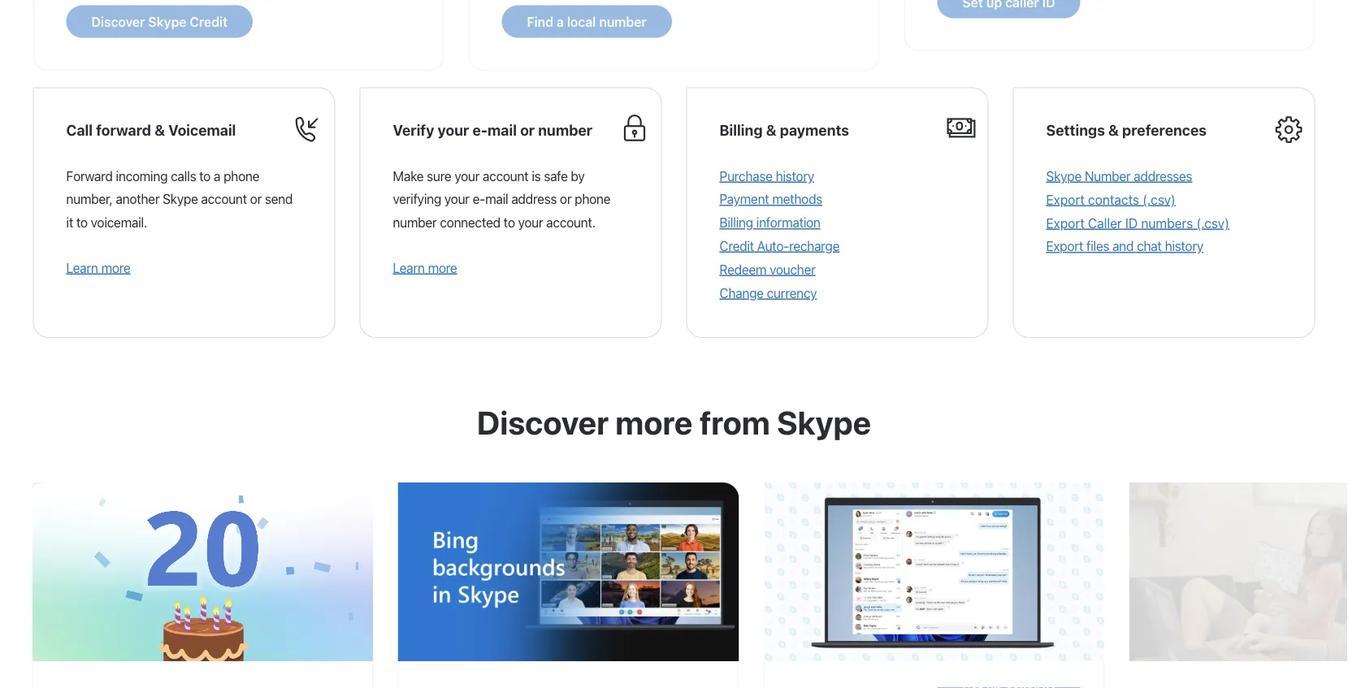 Task type: vqa. For each thing, say whether or not it's contained in the screenshot.
John Smith
no



Task type: describe. For each thing, give the bounding box(es) containing it.
forward
[[96, 122, 151, 139]]

voicemail.
[[91, 215, 147, 231]]

settings & preferences region
[[1047, 101, 1303, 259]]

account inside forward incoming calls to a phone number, another skype account or send it to voicemail.
[[201, 192, 247, 207]]

currency
[[767, 286, 817, 301]]

another
[[116, 192, 160, 207]]

billing & payments
[[720, 122, 850, 139]]

your right verify
[[438, 122, 469, 139]]

discover skype credit button
[[66, 6, 253, 38]]

learn more link for 
[[66, 260, 130, 276]]

export contacts (.csv) export caller id numbers (.csv) export files and chat history
[[1047, 192, 1230, 255]]

make
[[393, 169, 424, 184]]

send
[[265, 192, 293, 207]]

more for 
[[428, 260, 457, 276]]

skype inside button
[[148, 14, 187, 30]]

forward incoming calls to a phone number, another skype account or send it to voicemail.
[[66, 169, 293, 231]]

call
[[66, 122, 93, 139]]

e- inside make sure your account is safe by verifying your e-mail address or phone number connected to your account.
[[473, 192, 485, 207]]

payment
[[720, 192, 770, 207]]

information
[[757, 215, 821, 231]]

local
[[567, 14, 596, 30]]

find a local number
[[527, 14, 647, 30]]

change
[[720, 286, 764, 301]]

learn for 
[[66, 260, 98, 276]]

1 export from the top
[[1047, 192, 1085, 208]]

0 vertical spatial mail
[[488, 122, 517, 139]]

export caller id numbers (.csv) button
[[1047, 216, 1230, 231]]

account inside make sure your account is safe by verifying your e-mail address or phone number connected to your account.
[[483, 169, 529, 184]]

export contacts (.csv) button
[[1047, 192, 1176, 208]]

1 e- from the top
[[473, 122, 488, 139]]

it
[[66, 215, 73, 231]]

make sure your account is safe by verifying your e-mail address or phone number connected to your account.
[[393, 169, 611, 231]]

learn more for 
[[393, 260, 457, 276]]


[[1274, 115, 1303, 143]]

find
[[527, 14, 554, 30]]

skype inside forward incoming calls to a phone number, another skype account or send it to voicemail.
[[163, 192, 198, 207]]

by
[[571, 169, 585, 184]]

1 & from the left
[[155, 122, 165, 139]]

picture of skype logo and cake celebrating 20 years of skype image
[[32, 483, 374, 662]]

phone inside make sure your account is safe by verifying your e-mail address or phone number connected to your account.
[[575, 192, 611, 207]]

skype inside settings & preferences region
[[1047, 169, 1082, 184]]

2 horizontal spatial more
[[616, 404, 693, 442]]

your down the address
[[518, 215, 543, 231]]

your right sure
[[455, 169, 480, 184]]

1 horizontal spatial or
[[520, 122, 535, 139]]

more for 
[[101, 260, 130, 276]]

id
[[1126, 216, 1138, 231]]

purchase history link
[[720, 169, 815, 184]]

0 horizontal spatial to
[[76, 215, 88, 231]]

account.
[[547, 215, 596, 231]]

0 vertical spatial number
[[599, 14, 647, 30]]

discover skype credit
[[91, 14, 228, 30]]

billing inside purchase history payment methods billing information credit auto-recharge redeem voucher change currency
[[720, 215, 754, 231]]

payments
[[780, 122, 850, 139]]

and
[[1113, 239, 1134, 255]]

number inside make sure your account is safe by verifying your e-mail address or phone number connected to your account.
[[393, 215, 437, 231]]

is
[[532, 169, 541, 184]]

or inside make sure your account is safe by verifying your e-mail address or phone number connected to your account.
[[560, 192, 572, 207]]

methods
[[773, 192, 823, 207]]

credit auto-recharge link
[[720, 239, 840, 254]]

settings & preferences
[[1047, 122, 1207, 139]]

call forward & voicemail
[[66, 122, 236, 139]]

number,
[[66, 192, 113, 207]]

verify your e-mail or number
[[393, 122, 593, 139]]

1 horizontal spatial number
[[538, 122, 593, 139]]



Task type: locate. For each thing, give the bounding box(es) containing it.
1 horizontal spatial a
[[557, 14, 564, 30]]

find a local number link
[[502, 6, 672, 38]]

credit
[[190, 14, 228, 30], [720, 239, 754, 254]]

0 vertical spatial discover
[[91, 14, 145, 30]]

skype number addresses link
[[1047, 169, 1193, 184]]

2 vertical spatial number
[[393, 215, 437, 231]]

account left send
[[201, 192, 247, 207]]

learn more link for 
[[393, 260, 457, 276]]

1 vertical spatial history
[[1166, 239, 1204, 255]]

0 horizontal spatial or
[[250, 192, 262, 207]]

e-
[[473, 122, 488, 139], [473, 192, 485, 207]]

1 horizontal spatial learn
[[393, 260, 425, 276]]

export left 'files'
[[1047, 239, 1084, 255]]

learn more down voicemail.
[[66, 260, 130, 276]]

purchase history payment methods billing information credit auto-recharge redeem voucher change currency
[[720, 169, 840, 301]]

1 horizontal spatial learn more
[[393, 260, 457, 276]]

billing down the payment
[[720, 215, 754, 231]]

billing information link
[[720, 215, 821, 231]]

learn down verifying
[[393, 260, 425, 276]]

a inside forward incoming calls to a phone number, another skype account or send it to voicemail.
[[214, 169, 221, 184]]

or left send
[[250, 192, 262, 207]]

phone
[[224, 169, 259, 184], [575, 192, 611, 207]]

payment methods link
[[720, 192, 823, 207]]

0 vertical spatial history
[[776, 169, 815, 184]]

mail
[[488, 122, 517, 139], [485, 192, 508, 207]]

2 horizontal spatial &
[[1109, 122, 1120, 139]]

3 & from the left
[[1109, 122, 1120, 139]]

1 horizontal spatial discover
[[477, 404, 609, 442]]

to down the address
[[504, 215, 515, 231]]

skype number addresses
[[1047, 169, 1193, 184]]

2 vertical spatial export
[[1047, 239, 1084, 255]]

& for 
[[766, 122, 777, 139]]

phone down by
[[575, 192, 611, 207]]

0 horizontal spatial discover
[[91, 14, 145, 30]]

caller
[[1089, 216, 1123, 231]]

1 horizontal spatial history
[[1166, 239, 1204, 255]]

2 horizontal spatial or
[[560, 192, 572, 207]]

mail up 'connected'
[[485, 192, 508, 207]]

2 export from the top
[[1047, 216, 1085, 231]]

or
[[520, 122, 535, 139], [250, 192, 262, 207], [560, 192, 572, 207]]

1 vertical spatial discover
[[477, 404, 609, 442]]

0 horizontal spatial learn more
[[66, 260, 130, 276]]


[[621, 115, 649, 143]]

history
[[776, 169, 815, 184], [1166, 239, 1204, 255]]

2 horizontal spatial to
[[504, 215, 515, 231]]

addresses
[[1134, 169, 1193, 184]]

1 learn more from the left
[[66, 260, 130, 276]]

1 billing from the top
[[720, 122, 763, 139]]

2 billing from the top
[[720, 215, 754, 231]]

1 vertical spatial credit
[[720, 239, 754, 254]]

0 horizontal spatial a
[[214, 169, 221, 184]]

1 horizontal spatial to
[[199, 169, 211, 184]]

voucher
[[770, 262, 816, 278]]

1 horizontal spatial phone
[[575, 192, 611, 207]]

from
[[700, 404, 771, 442]]

2 learn more link from the left
[[393, 260, 457, 276]]

learn more link down voicemail.
[[66, 260, 130, 276]]

export left contacts
[[1047, 192, 1085, 208]]

to
[[199, 169, 211, 184], [76, 215, 88, 231], [504, 215, 515, 231]]

skype
[[148, 14, 187, 30], [1047, 169, 1082, 184], [163, 192, 198, 207], [777, 404, 872, 442]]

billing & payments region
[[720, 101, 976, 305]]

discover for discover skype credit
[[91, 14, 145, 30]]

0 horizontal spatial learn more link
[[66, 260, 130, 276]]

more left from
[[616, 404, 693, 442]]

learn more down 'connected'
[[393, 260, 457, 276]]

0 vertical spatial (.csv)
[[1143, 192, 1176, 208]]

a right calls on the top of page
[[214, 169, 221, 184]]

0 horizontal spatial (.csv)
[[1143, 192, 1176, 208]]


[[294, 115, 322, 143]]

number up safe
[[538, 122, 593, 139]]

1 vertical spatial a
[[214, 169, 221, 184]]

0 horizontal spatial more
[[101, 260, 130, 276]]

auto-
[[758, 239, 790, 254]]

1 vertical spatial export
[[1047, 216, 1085, 231]]

& right settings
[[1109, 122, 1120, 139]]

account left is
[[483, 169, 529, 184]]

connected
[[440, 215, 501, 231]]

learn more link
[[66, 260, 130, 276], [393, 260, 457, 276]]

a
[[557, 14, 564, 30], [214, 169, 221, 184]]

verify
[[393, 122, 435, 139]]

to right calls on the top of page
[[199, 169, 211, 184]]

redeem voucher link
[[720, 262, 816, 278]]

safe
[[544, 169, 568, 184]]

or inside forward incoming calls to a phone number, another skype account or send it to voicemail.
[[250, 192, 262, 207]]

1 vertical spatial mail
[[485, 192, 508, 207]]

0 horizontal spatial number
[[393, 215, 437, 231]]

or up is
[[520, 122, 535, 139]]

credit inside purchase history payment methods billing information credit auto-recharge redeem voucher change currency
[[720, 239, 754, 254]]

address
[[512, 192, 557, 207]]

your
[[438, 122, 469, 139], [455, 169, 480, 184], [445, 192, 470, 207], [518, 215, 543, 231]]

preferences
[[1123, 122, 1207, 139]]

to inside make sure your account is safe by verifying your e-mail address or phone number connected to your account.
[[504, 215, 515, 231]]

0 vertical spatial export
[[1047, 192, 1085, 208]]

(.csv) down addresses
[[1143, 192, 1176, 208]]

history up methods
[[776, 169, 815, 184]]

number
[[599, 14, 647, 30], [538, 122, 593, 139], [393, 215, 437, 231]]

1 vertical spatial number
[[538, 122, 593, 139]]

export left caller
[[1047, 216, 1085, 231]]

number down verifying
[[393, 215, 437, 231]]


[[948, 115, 976, 143]]

1 horizontal spatial learn more link
[[393, 260, 457, 276]]

purchase
[[720, 169, 773, 184]]

2 & from the left
[[766, 122, 777, 139]]

files
[[1087, 239, 1110, 255]]

change currency link
[[720, 286, 817, 301]]

0 vertical spatial billing
[[720, 122, 763, 139]]

sure
[[427, 169, 452, 184]]

more
[[101, 260, 130, 276], [428, 260, 457, 276], [616, 404, 693, 442]]

0 vertical spatial credit
[[190, 14, 228, 30]]

0 vertical spatial account
[[483, 169, 529, 184]]

chat
[[1138, 239, 1162, 255]]

1 vertical spatial (.csv)
[[1197, 216, 1230, 231]]

export
[[1047, 192, 1085, 208], [1047, 216, 1085, 231], [1047, 239, 1084, 255]]

numbers
[[1142, 216, 1194, 231]]

billing up purchase
[[720, 122, 763, 139]]

history down numbers at the top right
[[1166, 239, 1204, 255]]

(.csv) right numbers at the top right
[[1197, 216, 1230, 231]]

voicemail
[[168, 122, 236, 139]]

contacts
[[1089, 192, 1140, 208]]

1 horizontal spatial (.csv)
[[1197, 216, 1230, 231]]

calls
[[171, 169, 196, 184]]

credit inside button
[[190, 14, 228, 30]]

1 learn more link from the left
[[66, 260, 130, 276]]

phone right calls on the top of page
[[224, 169, 259, 184]]

picture of skype light stage call in progress with bing backgrounds and text bing backgrounds in skype. image
[[398, 483, 739, 662]]

learn down "it"
[[66, 260, 98, 276]]

1 horizontal spatial more
[[428, 260, 457, 276]]

discover inside button
[[91, 14, 145, 30]]

export files and chat history link
[[1047, 239, 1204, 255]]

& for 
[[1109, 122, 1120, 139]]

your up 'connected'
[[445, 192, 470, 207]]

1 vertical spatial phone
[[575, 192, 611, 207]]

incoming
[[116, 169, 168, 184]]

e- up 'connected'
[[473, 192, 485, 207]]

mail up make sure your account is safe by verifying your e-mail address or phone number connected to your account.
[[488, 122, 517, 139]]

1 vertical spatial account
[[201, 192, 247, 207]]

phone inside forward incoming calls to a phone number, another skype account or send it to voicemail.
[[224, 169, 259, 184]]

discover for discover more from skype
[[477, 404, 609, 442]]

& right forward
[[155, 122, 165, 139]]

account
[[483, 169, 529, 184], [201, 192, 247, 207]]

1 learn from the left
[[66, 260, 98, 276]]

0 vertical spatial a
[[557, 14, 564, 30]]

recharge
[[790, 239, 840, 254]]

0 vertical spatial phone
[[224, 169, 259, 184]]

verifying
[[393, 192, 442, 207]]

0 horizontal spatial credit
[[190, 14, 228, 30]]

a right find
[[557, 14, 564, 30]]

number right local
[[599, 14, 647, 30]]

redeem
[[720, 262, 767, 278]]

billing
[[720, 122, 763, 139], [720, 215, 754, 231]]

history inside export contacts (.csv) export caller id numbers (.csv) export files and chat history
[[1166, 239, 1204, 255]]

learn more link down 'connected'
[[393, 260, 457, 276]]

learn more
[[66, 260, 130, 276], [393, 260, 457, 276]]

1 horizontal spatial account
[[483, 169, 529, 184]]

& left payments
[[766, 122, 777, 139]]

1 horizontal spatial credit
[[720, 239, 754, 254]]

2 e- from the top
[[473, 192, 485, 207]]

(.csv)
[[1143, 192, 1176, 208], [1197, 216, 1230, 231]]

2 learn more from the left
[[393, 260, 457, 276]]

to right "it"
[[76, 215, 88, 231]]

0 horizontal spatial phone
[[224, 169, 259, 184]]

or up account.
[[560, 192, 572, 207]]

1 vertical spatial billing
[[720, 215, 754, 231]]

3 export from the top
[[1047, 239, 1084, 255]]

mail inside make sure your account is safe by verifying your e-mail address or phone number connected to your account.
[[485, 192, 508, 207]]

settings
[[1047, 122, 1106, 139]]

0 horizontal spatial &
[[155, 122, 165, 139]]

history inside purchase history payment methods billing information credit auto-recharge redeem voucher change currency
[[776, 169, 815, 184]]

more down voicemail.
[[101, 260, 130, 276]]

picture of skype modern message chat with side bar. image
[[764, 483, 1105, 662]]

number
[[1085, 169, 1131, 184]]

learn more for 
[[66, 260, 130, 276]]

e- right verify
[[473, 122, 488, 139]]

discover
[[91, 14, 145, 30], [477, 404, 609, 442]]

more down 'connected'
[[428, 260, 457, 276]]

1 horizontal spatial &
[[766, 122, 777, 139]]

0 horizontal spatial history
[[776, 169, 815, 184]]

0 vertical spatial e-
[[473, 122, 488, 139]]

2 learn from the left
[[393, 260, 425, 276]]

learn
[[66, 260, 98, 276], [393, 260, 425, 276]]

0 horizontal spatial learn
[[66, 260, 98, 276]]

discover more from skype
[[477, 404, 872, 442]]

1 vertical spatial e-
[[473, 192, 485, 207]]

0 horizontal spatial account
[[201, 192, 247, 207]]

2 horizontal spatial number
[[599, 14, 647, 30]]

forward
[[66, 169, 113, 184]]

&
[[155, 122, 165, 139], [766, 122, 777, 139], [1109, 122, 1120, 139]]

learn for 
[[393, 260, 425, 276]]



